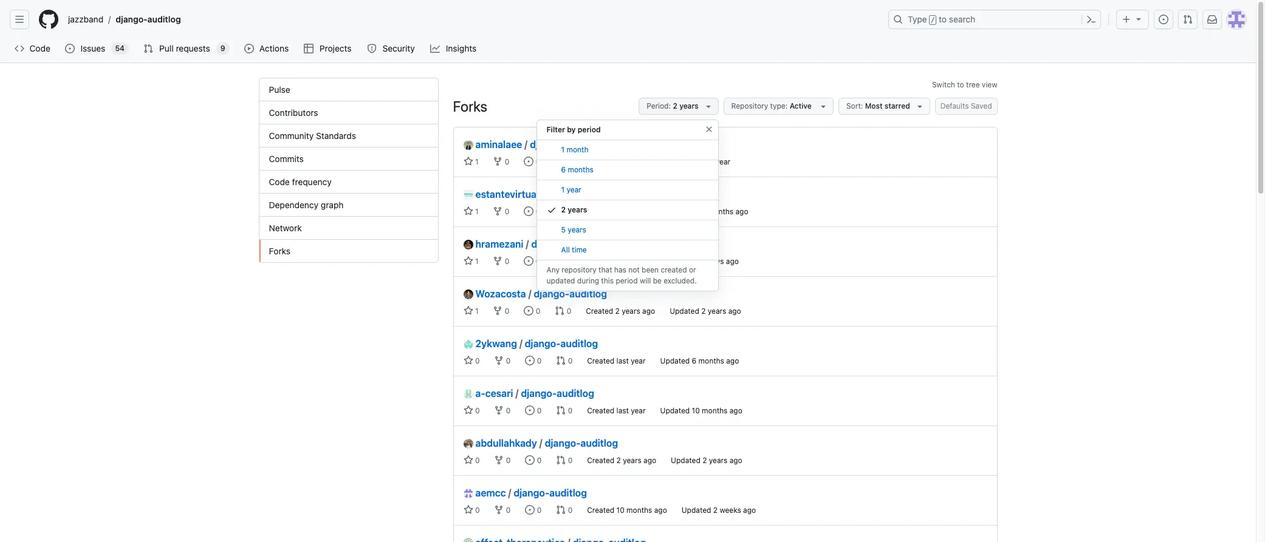 Task type: describe. For each thing, give the bounding box(es) containing it.
/ for wozacosta
[[529, 289, 532, 300]]

updated for aemcc
[[682, 506, 712, 516]]

search
[[950, 14, 976, 24]]

2 right period: at right
[[673, 102, 678, 111]]

all time
[[561, 246, 587, 255]]

years right 5
[[568, 226, 587, 235]]

insights link
[[426, 40, 483, 58]]

been
[[642, 266, 659, 275]]

insights element
[[259, 78, 439, 263]]

filter by period
[[547, 125, 601, 134]]

django-auditlog link for 2ykwang
[[525, 339, 598, 350]]

shield image
[[367, 44, 377, 53]]

updated for estantevirtual
[[670, 207, 700, 216]]

/ django-auditlog for hramezani
[[526, 239, 605, 250]]

plus image
[[1122, 15, 1132, 24]]

0 for hramezani repo forked icon
[[503, 257, 510, 266]]

active
[[790, 102, 812, 111]]

5 years
[[561, 226, 587, 235]]

star image for a-cesari
[[464, 406, 473, 416]]

2ykwang link
[[464, 337, 517, 351]]

@aminalaee image
[[464, 140, 473, 150]]

django-auditlog link for estantevirtual
[[547, 189, 620, 200]]

/ django-auditlog for wozacosta
[[529, 289, 607, 300]]

@wozacosta image
[[464, 290, 473, 300]]

years right 3
[[622, 257, 641, 266]]

abdullahkady
[[476, 438, 537, 449]]

community
[[269, 131, 314, 141]]

6 inside menu
[[561, 165, 566, 174]]

/ for aemcc
[[509, 488, 512, 499]]

graph image
[[431, 44, 440, 53]]

/ inside the type / to search
[[931, 16, 936, 24]]

graph
[[321, 200, 344, 210]]

month
[[567, 145, 589, 154]]

be
[[653, 277, 662, 286]]

years up 1 year link
[[622, 157, 641, 167]]

0 for abdullahkady's star icon
[[473, 457, 480, 466]]

during
[[577, 277, 599, 286]]

saved
[[971, 102, 992, 111]]

2 years
[[561, 205, 588, 215]]

defaults saved
[[941, 102, 992, 111]]

period inside "any repository that has not been created or updated during this period will be excluded."
[[616, 277, 638, 286]]

code link
[[10, 40, 56, 58]]

requests
[[176, 43, 210, 53]]

repo forked image for estantevirtual
[[493, 207, 503, 216]]

1 horizontal spatial forks
[[453, 98, 488, 115]]

3
[[616, 257, 620, 266]]

0 for a-cesari's issue opened image
[[535, 407, 542, 416]]

tree
[[967, 80, 980, 89]]

django-auditlog link for wozacosta
[[534, 289, 607, 300]]

django- for abdullahkady
[[545, 438, 581, 449]]

1 month
[[561, 145, 589, 154]]

star image for aemcc
[[464, 506, 473, 516]]

forks inside insights element
[[269, 246, 291, 257]]

1 link for hramezani
[[464, 257, 479, 266]]

created 2 years ago for abdullahkady
[[587, 457, 657, 466]]

repo forked image for abdullahkady
[[495, 456, 504, 466]]

0 for a-cesari repo forked image
[[504, 407, 511, 416]]

last for a-cesari
[[617, 407, 629, 416]]

that
[[599, 266, 613, 275]]

contributors link
[[259, 102, 438, 125]]

0 for git pull request image associated with wozacosta
[[565, 307, 572, 316]]

community standards
[[269, 131, 356, 141]]

54
[[115, 44, 125, 53]]

0 vertical spatial last
[[702, 157, 714, 167]]

years down days
[[708, 307, 727, 316]]

pull requests
[[159, 43, 210, 53]]

0 for repo forked image for wozacosta
[[503, 307, 510, 316]]

updated 6 months ago
[[661, 357, 739, 366]]

0 for issue opened image corresponding to hramezani
[[534, 257, 541, 266]]

check image
[[547, 205, 557, 215]]

hramezani link
[[464, 237, 524, 252]]

star image
[[464, 356, 473, 366]]

menu containing 1 month
[[537, 140, 718, 261]]

network
[[269, 223, 302, 233]]

command palette image
[[1087, 15, 1097, 24]]

any repository that has not been created or updated during this period will be excluded.
[[547, 266, 697, 286]]

pulse link
[[259, 78, 438, 102]]

aminalaee link
[[464, 137, 522, 152]]

created for aemcc
[[587, 506, 615, 516]]

django- for wozacosta
[[534, 289, 570, 300]]

updated for wozacosta
[[670, 307, 700, 316]]

code frequency link
[[259, 171, 438, 194]]

has
[[615, 266, 627, 275]]

@a cesari image
[[464, 390, 473, 399]]

django- for aminalaee
[[530, 139, 566, 150]]

pull
[[159, 43, 174, 53]]

last for 2ykwang
[[617, 357, 629, 366]]

years up 5 years
[[568, 205, 588, 215]]

0 for star icon corresponding to a-cesari
[[473, 407, 480, 416]]

/ django-auditlog for 2ykwang
[[520, 339, 598, 350]]

repo forked image for aemcc
[[495, 506, 504, 516]]

years down "will"
[[622, 307, 641, 316]]

2 years link
[[537, 201, 718, 221]]

@2ykwang image
[[464, 340, 473, 350]]

wozacosta link
[[464, 287, 526, 302]]

1 for hramezani
[[473, 257, 479, 266]]

created for wozacosta
[[586, 307, 614, 316]]

@hramezani image
[[464, 240, 473, 250]]

period: 2 years
[[647, 102, 699, 111]]

git pull request image for wozacosta
[[555, 306, 565, 316]]

git pull request image for aminalaee
[[555, 157, 565, 167]]

community standards link
[[259, 125, 438, 148]]

repo forked image for aminalaee
[[493, 157, 503, 167]]

time
[[572, 246, 587, 255]]

actions link
[[239, 40, 295, 58]]

aemcc
[[476, 488, 506, 499]]

all time link
[[537, 241, 718, 261]]

git pull request image for abdullahkady
[[556, 456, 566, 466]]

/ django-auditlog for aminalaee
[[525, 139, 604, 150]]

code for code frequency
[[269, 177, 290, 187]]

django- for estantevirtual
[[547, 189, 583, 200]]

django- for a-cesari
[[521, 388, 557, 399]]

issue opened image for estantevirtual
[[524, 207, 534, 216]]

close menu image
[[704, 125, 714, 134]]

1 link for aminalaee
[[464, 157, 479, 167]]

triangle down image for repository type: active
[[819, 102, 829, 111]]

updated for abdullahkady
[[671, 457, 701, 466]]

created last year for 2ykwang
[[587, 357, 646, 366]]

auditlog inside jazzband / django-auditlog
[[148, 14, 181, 24]]

git pull request image for aemcc
[[556, 506, 566, 516]]

0 horizontal spatial to
[[939, 14, 947, 24]]

aemcc link
[[464, 486, 506, 501]]

star image for wozacosta
[[464, 306, 473, 316]]

switch
[[933, 80, 956, 89]]

play image
[[244, 44, 254, 53]]

star image for abdullahkady
[[464, 456, 473, 466]]

not
[[629, 266, 640, 275]]

type
[[908, 14, 927, 24]]

repo forked image for wozacosta
[[493, 306, 503, 316]]

all
[[561, 246, 570, 255]]

homepage image
[[39, 10, 58, 29]]

hramezani
[[476, 239, 524, 250]]

1 year
[[561, 185, 582, 195]]

repository
[[562, 266, 597, 275]]

any
[[547, 266, 560, 275]]

abdullahkady link
[[464, 437, 537, 451]]

insights
[[446, 43, 477, 53]]

updated last year
[[670, 157, 731, 167]]

updated for aminalaee
[[670, 157, 700, 167]]

@estantevirtual image
[[464, 190, 473, 200]]

0 for repo forked image corresponding to 2ykwang
[[504, 357, 511, 366]]

triangle down image for period: 2 years
[[704, 102, 713, 111]]

created for a-cesari
[[587, 407, 615, 416]]

django-auditlog link for a-cesari
[[521, 388, 595, 399]]

2 up 1 year link
[[616, 157, 620, 167]]

projects
[[320, 43, 352, 53]]

repo forked image for 2ykwang
[[495, 356, 504, 366]]

dependency
[[269, 200, 319, 210]]

auditlog for abdullahkady
[[581, 438, 618, 449]]

updated for a-cesari
[[661, 407, 690, 416]]

0 for repo forked image related to aemcc
[[504, 506, 511, 516]]

issue opened image for 2ykwang
[[525, 356, 535, 366]]

/ for aminalaee
[[525, 139, 528, 150]]

9
[[221, 44, 225, 53]]

sort: most starred
[[847, 102, 911, 111]]

auditlog for estantevirtual
[[583, 189, 620, 200]]

6 months link
[[537, 160, 718, 181]]

weeks
[[720, 506, 742, 516]]

by
[[567, 125, 576, 134]]

view
[[982, 80, 998, 89]]

1 link for wozacosta
[[464, 306, 479, 316]]

switch to tree view link
[[933, 80, 998, 89]]

5
[[561, 226, 566, 235]]

jazzband
[[68, 14, 103, 24]]

@abdullahkady image
[[464, 440, 473, 449]]

defaults saved button
[[935, 98, 998, 115]]

2 left days
[[702, 257, 706, 266]]

network link
[[259, 217, 438, 240]]

1 up 2 years
[[561, 185, 565, 195]]

/ for abdullahkady
[[540, 438, 543, 449]]

months inside menu
[[568, 165, 594, 174]]

0 for repo forked icon associated with aminalaee
[[503, 157, 510, 167]]

aminalaee
[[476, 139, 522, 150]]

0 for estantevirtual's repo forked image
[[503, 207, 510, 216]]

2 inside 2 years link
[[561, 205, 566, 215]]

year inside menu
[[567, 185, 582, 195]]

@aemcc image
[[464, 489, 473, 499]]

7
[[702, 207, 706, 216]]



Task type: locate. For each thing, give the bounding box(es) containing it.
this
[[601, 277, 614, 286]]

dependency graph
[[269, 200, 344, 210]]

code for code
[[30, 43, 50, 53]]

star image
[[464, 157, 473, 167], [464, 207, 473, 216], [464, 257, 473, 266], [464, 306, 473, 316], [464, 406, 473, 416], [464, 456, 473, 466], [464, 506, 473, 516]]

django- up 2 years
[[547, 189, 583, 200]]

10
[[692, 407, 700, 416], [617, 506, 625, 516]]

star image down @a cesari icon
[[464, 406, 473, 416]]

period
[[578, 125, 601, 134], [616, 277, 638, 286]]

django- right cesari
[[521, 388, 557, 399]]

repo forked image
[[493, 207, 503, 216], [493, 306, 503, 316], [495, 356, 504, 366], [495, 406, 504, 416], [495, 506, 504, 516]]

period:
[[647, 102, 671, 111]]

3 star image from the top
[[464, 257, 473, 266]]

or
[[689, 266, 696, 275]]

1 horizontal spatial 6
[[692, 357, 697, 366]]

created 2 years ago down this
[[586, 307, 655, 316]]

1 star image from the top
[[464, 157, 473, 167]]

/ right type
[[931, 16, 936, 24]]

2 down updated 10 months ago
[[703, 457, 707, 466]]

repo forked image for a-cesari
[[495, 406, 504, 416]]

created 2 years ago for wozacosta
[[586, 307, 655, 316]]

forks link
[[259, 240, 438, 263]]

/ inside jazzband / django-auditlog
[[108, 14, 111, 25]]

notifications image
[[1208, 15, 1218, 24]]

triangle down image up close menu icon
[[704, 102, 713, 111]]

0 for hramezani's git pull request image
[[565, 257, 572, 266]]

6 months
[[561, 165, 594, 174]]

0 for git pull request image related to aminalaee
[[565, 157, 572, 167]]

created for hramezani
[[586, 257, 614, 266]]

2 left weeks at the right bottom
[[714, 506, 718, 516]]

jazzband link
[[63, 10, 108, 29]]

2 vertical spatial repo forked image
[[495, 456, 504, 466]]

6 up updated 10 months ago
[[692, 357, 697, 366]]

0 for star image
[[473, 357, 480, 366]]

django- right abdullahkady
[[545, 438, 581, 449]]

django- right 2ykwang
[[525, 339, 561, 350]]

created for estantevirtual
[[586, 207, 614, 216]]

django-auditlog link for hramezani
[[532, 239, 605, 250]]

0 vertical spatial git pull request image
[[555, 207, 565, 216]]

2 star image from the top
[[464, 207, 473, 216]]

2ykwang
[[476, 339, 517, 350]]

estantevirtual
[[476, 189, 539, 200]]

1 link down @hramezani image
[[464, 257, 479, 266]]

star image for aminalaee
[[464, 157, 473, 167]]

10 for updated
[[692, 407, 700, 416]]

updated 2 years ago for abdullahkady
[[671, 457, 743, 466]]

sort:
[[847, 102, 863, 111]]

security
[[383, 43, 415, 53]]

auditlog for aminalaee
[[566, 139, 604, 150]]

1 vertical spatial code
[[269, 177, 290, 187]]

1 year link
[[537, 181, 718, 201]]

django- down updated
[[534, 289, 570, 300]]

@affect therapeutics image
[[464, 539, 473, 543]]

1 link down the "@aminalaee" icon
[[464, 157, 479, 167]]

django- right 'aemcc'
[[514, 488, 550, 499]]

/ django-auditlog for abdullahkady
[[540, 438, 618, 449]]

repo forked image down estantevirtual link
[[493, 207, 503, 216]]

issues
[[81, 43, 105, 53]]

updated 2 years ago down updated 10 months ago
[[671, 457, 743, 466]]

0 vertical spatial to
[[939, 14, 947, 24]]

1 vertical spatial created last year
[[587, 407, 646, 416]]

filter
[[547, 125, 565, 134]]

years right period: at right
[[680, 102, 699, 111]]

1 horizontal spatial code
[[269, 177, 290, 187]]

updated 2 years ago down the excluded.
[[670, 307, 742, 316]]

actions
[[260, 43, 289, 53]]

type / to search
[[908, 14, 976, 24]]

1 vertical spatial period
[[616, 277, 638, 286]]

created last year for a-cesari
[[587, 407, 646, 416]]

0 vertical spatial 10
[[692, 407, 700, 416]]

django-auditlog link
[[111, 10, 186, 29], [530, 139, 604, 150], [547, 189, 620, 200], [532, 239, 605, 250], [534, 289, 607, 300], [525, 339, 598, 350], [521, 388, 595, 399], [545, 438, 618, 449], [514, 488, 587, 499]]

1 down @estantevirtual icon
[[473, 207, 479, 216]]

months for estantevirtual
[[708, 207, 734, 216]]

auditlog
[[148, 14, 181, 24], [566, 139, 604, 150], [583, 189, 620, 200], [567, 239, 605, 250], [570, 289, 607, 300], [561, 339, 598, 350], [557, 388, 595, 399], [581, 438, 618, 449], [550, 488, 587, 499]]

issue opened image
[[524, 207, 534, 216], [524, 257, 534, 266], [525, 406, 535, 416], [525, 506, 535, 516]]

/
[[108, 14, 111, 25], [931, 16, 936, 24], [525, 139, 528, 150], [542, 189, 545, 200], [526, 239, 529, 250], [529, 289, 532, 300], [520, 339, 523, 350], [516, 388, 519, 399], [540, 438, 543, 449], [509, 488, 512, 499]]

1 1 link from the top
[[464, 157, 479, 167]]

period right by
[[578, 125, 601, 134]]

code
[[30, 43, 50, 53], [269, 177, 290, 187]]

security link
[[362, 40, 421, 58]]

0 vertical spatial created 2 years ago
[[586, 157, 655, 167]]

django- for 2ykwang
[[525, 339, 561, 350]]

2 created last year from the top
[[587, 407, 646, 416]]

wozacosta
[[476, 289, 526, 300]]

/ right 'aemcc'
[[509, 488, 512, 499]]

1 month link
[[537, 140, 718, 160]]

/ right abdullahkady
[[540, 438, 543, 449]]

commits link
[[259, 148, 438, 171]]

1 left month
[[561, 145, 565, 154]]

6 star image from the top
[[464, 456, 473, 466]]

period down has in the left of the page
[[616, 277, 638, 286]]

triangle down image right "starred"
[[915, 102, 925, 111]]

updated 2 weeks ago
[[682, 506, 756, 516]]

star image down @abdullahkady icon
[[464, 456, 473, 466]]

table image
[[304, 44, 314, 53]]

repo forked image down cesari
[[495, 406, 504, 416]]

django- down the filter
[[530, 139, 566, 150]]

months
[[568, 165, 594, 174], [708, 207, 734, 216], [699, 357, 725, 366], [702, 407, 728, 416], [627, 506, 653, 516]]

1 horizontal spatial period
[[616, 277, 638, 286]]

a-cesari
[[476, 388, 513, 399]]

issue opened image for abdullahkady
[[525, 456, 535, 466]]

1 for estantevirtual
[[473, 207, 479, 216]]

code down commits
[[269, 177, 290, 187]]

1 vertical spatial 6
[[692, 357, 697, 366]]

triangle down image right plus image
[[1134, 14, 1144, 24]]

git pull request image for estantevirtual
[[555, 207, 565, 216]]

frequency
[[292, 177, 332, 187]]

issue opened image for wozacosta
[[524, 306, 534, 316]]

/ for a-cesari
[[516, 388, 519, 399]]

/ right 2ykwang
[[520, 339, 523, 350]]

2 down updated 2 days ago
[[702, 307, 706, 316]]

1 vertical spatial created 2 years ago
[[586, 307, 655, 316]]

repository type: active
[[732, 102, 814, 111]]

4 star image from the top
[[464, 306, 473, 316]]

projects link
[[299, 40, 357, 58]]

/ django-auditlog for aemcc
[[509, 488, 587, 499]]

code image
[[15, 44, 24, 53]]

/ right cesari
[[516, 388, 519, 399]]

10 for created
[[617, 506, 625, 516]]

days
[[708, 257, 724, 266]]

git pull request image for 2ykwang
[[556, 356, 566, 366]]

0 horizontal spatial 6
[[561, 165, 566, 174]]

code inside "link"
[[30, 43, 50, 53]]

star image for hramezani
[[464, 257, 473, 266]]

1 for aminalaee
[[473, 157, 479, 167]]

will
[[640, 277, 651, 286]]

updated down updated 10 months ago
[[671, 457, 701, 466]]

0 horizontal spatial 10
[[617, 506, 625, 516]]

star image down @aemcc image on the bottom
[[464, 506, 473, 516]]

issue opened image for a-cesari
[[525, 406, 535, 416]]

repo forked image down aminalaee
[[493, 157, 503, 167]]

1 down @wozacosta icon
[[473, 307, 479, 316]]

updated for hramezani
[[670, 257, 700, 266]]

code inside insights element
[[269, 177, 290, 187]]

0 for git pull request image for 2ykwang
[[566, 357, 573, 366]]

git pull request image
[[555, 207, 565, 216], [556, 406, 566, 416], [556, 506, 566, 516]]

auditlog for wozacosta
[[570, 289, 607, 300]]

1 vertical spatial last
[[617, 357, 629, 366]]

repo forked image down the "abdullahkady" link
[[495, 456, 504, 466]]

updated 2 days ago
[[670, 257, 739, 266]]

1 vertical spatial updated 2 years ago
[[671, 457, 743, 466]]

created for aminalaee
[[586, 157, 614, 167]]

forks up the "@aminalaee" icon
[[453, 98, 488, 115]]

repo forked image
[[493, 157, 503, 167], [493, 257, 503, 266], [495, 456, 504, 466]]

repo forked image down wozacosta
[[493, 306, 503, 316]]

0 horizontal spatial code
[[30, 43, 50, 53]]

2 vertical spatial created 2 years ago
[[587, 457, 657, 466]]

star image down @hramezani image
[[464, 257, 473, 266]]

1 horizontal spatial 10
[[692, 407, 700, 416]]

/ left 1 year
[[542, 189, 545, 200]]

django-auditlog link for abdullahkady
[[545, 438, 618, 449]]

updated left weeks at the right bottom
[[682, 506, 712, 516]]

1 link for estantevirtual
[[464, 207, 479, 216]]

auditlog for a-cesari
[[557, 388, 595, 399]]

1 link down @estantevirtual icon
[[464, 207, 479, 216]]

star image down @wozacosta icon
[[464, 306, 473, 316]]

django- for aemcc
[[514, 488, 550, 499]]

django- down 5
[[532, 239, 567, 250]]

0 horizontal spatial period
[[578, 125, 601, 134]]

django- up the 54
[[116, 14, 148, 24]]

issue opened image
[[1159, 15, 1169, 24], [65, 44, 75, 53], [524, 157, 534, 167], [524, 306, 534, 316], [525, 356, 535, 366], [525, 456, 535, 466]]

2 1 link from the top
[[464, 207, 479, 216]]

created for 2ykwang
[[587, 357, 615, 366]]

created 2 years ago up created 10 months ago
[[587, 457, 657, 466]]

0 vertical spatial repo forked image
[[493, 157, 503, 167]]

0 vertical spatial created last year
[[587, 357, 646, 366]]

issue opened image for aemcc
[[525, 506, 535, 516]]

1 vertical spatial git pull request image
[[556, 406, 566, 416]]

repository
[[732, 102, 769, 111]]

triangle down image for sort: most starred
[[915, 102, 925, 111]]

forks down network
[[269, 246, 291, 257]]

updated up updated 7 months ago
[[670, 157, 700, 167]]

star image down the "@aminalaee" icon
[[464, 157, 473, 167]]

created 2 years ago for aminalaee
[[586, 157, 655, 167]]

auditlog for aemcc
[[550, 488, 587, 499]]

/ right jazzband
[[108, 14, 111, 25]]

contributors
[[269, 108, 318, 118]]

updated up the excluded.
[[670, 257, 700, 266]]

star image down @estantevirtual icon
[[464, 207, 473, 216]]

2 right check icon
[[561, 205, 566, 215]]

/ for 2ykwang
[[520, 339, 523, 350]]

code right code image
[[30, 43, 50, 53]]

repo forked image down hramezani at the left top
[[493, 257, 503, 266]]

ago
[[643, 157, 655, 167], [643, 207, 656, 216], [736, 207, 749, 216], [643, 257, 656, 266], [726, 257, 739, 266], [643, 307, 655, 316], [729, 307, 742, 316], [727, 357, 739, 366], [730, 407, 743, 416], [644, 457, 657, 466], [730, 457, 743, 466], [655, 506, 667, 516], [744, 506, 756, 516]]

created 4 years ago
[[586, 207, 656, 216]]

1 down the "@aminalaee" icon
[[473, 157, 479, 167]]

4 1 link from the top
[[464, 306, 479, 316]]

7 star image from the top
[[464, 506, 473, 516]]

1
[[561, 145, 565, 154], [473, 157, 479, 167], [561, 185, 565, 195], [473, 207, 479, 216], [473, 257, 479, 266], [473, 307, 479, 316]]

1 horizontal spatial to
[[958, 80, 965, 89]]

2
[[673, 102, 678, 111], [616, 157, 620, 167], [561, 205, 566, 215], [702, 257, 706, 266], [616, 307, 620, 316], [702, 307, 706, 316], [617, 457, 621, 466], [703, 457, 707, 466], [714, 506, 718, 516]]

0 horizontal spatial forks
[[269, 246, 291, 257]]

django-
[[116, 14, 148, 24], [530, 139, 566, 150], [547, 189, 583, 200], [532, 239, 567, 250], [534, 289, 570, 300], [525, 339, 561, 350], [521, 388, 557, 399], [545, 438, 581, 449], [514, 488, 550, 499]]

updated
[[670, 157, 700, 167], [670, 207, 700, 216], [670, 257, 700, 266], [670, 307, 700, 316], [661, 357, 690, 366], [661, 407, 690, 416], [671, 457, 701, 466], [682, 506, 712, 516]]

2 up created 10 months ago
[[617, 457, 621, 466]]

0 vertical spatial period
[[578, 125, 601, 134]]

5 star image from the top
[[464, 406, 473, 416]]

triangle down image right active
[[819, 102, 829, 111]]

years
[[680, 102, 699, 111], [622, 157, 641, 167], [568, 205, 588, 215], [622, 207, 641, 216], [568, 226, 587, 235], [622, 257, 641, 266], [622, 307, 641, 316], [708, 307, 727, 316], [623, 457, 642, 466], [709, 457, 728, 466]]

starred
[[885, 102, 911, 111]]

issue opened image for hramezani
[[524, 257, 534, 266]]

updated 7 months ago
[[670, 207, 749, 216]]

updated for 2ykwang
[[661, 357, 690, 366]]

0 for star icon corresponding to aemcc
[[473, 506, 480, 516]]

star image for estantevirtual
[[464, 207, 473, 216]]

created 10 months ago
[[587, 506, 667, 516]]

django- for hramezani
[[532, 239, 567, 250]]

/ django-auditlog for a-cesari
[[516, 388, 595, 399]]

2 vertical spatial git pull request image
[[556, 506, 566, 516]]

months for a-cesari
[[702, 407, 728, 416]]

1 down @hramezani image
[[473, 257, 479, 266]]

jazzband / django-auditlog
[[68, 14, 181, 25]]

git pull request image
[[1184, 15, 1193, 24], [143, 44, 153, 53], [555, 157, 565, 167], [555, 257, 565, 266], [555, 306, 565, 316], [556, 356, 566, 366], [556, 456, 566, 466]]

0 vertical spatial 6
[[561, 165, 566, 174]]

years up created 10 months ago
[[623, 457, 642, 466]]

repo forked image for hramezani
[[493, 257, 503, 266]]

2 vertical spatial last
[[617, 407, 629, 416]]

/ right aminalaee
[[525, 139, 528, 150]]

auditlog for 2ykwang
[[561, 339, 598, 350]]

repo forked image down 'aemcc'
[[495, 506, 504, 516]]

repo forked image down 2ykwang
[[495, 356, 504, 366]]

commits
[[269, 154, 304, 164]]

most
[[866, 102, 883, 111]]

a-
[[476, 388, 486, 399]]

created last year
[[587, 357, 646, 366], [587, 407, 646, 416]]

django- inside jazzband / django-auditlog
[[116, 14, 148, 24]]

3 1 link from the top
[[464, 257, 479, 266]]

code frequency
[[269, 177, 332, 187]]

dependency graph link
[[259, 194, 438, 217]]

to left search
[[939, 14, 947, 24]]

estantevirtual link
[[464, 187, 539, 202]]

years right 4
[[622, 207, 641, 216]]

/ right hramezani at the left top
[[526, 239, 529, 250]]

/ for estantevirtual
[[542, 189, 545, 200]]

menu
[[537, 140, 718, 261]]

0 vertical spatial forks
[[453, 98, 488, 115]]

6 up 1 year
[[561, 165, 566, 174]]

2 down "any repository that has not been created or updated during this period will be excluded."
[[616, 307, 620, 316]]

year
[[716, 157, 731, 167], [567, 185, 582, 195], [631, 357, 646, 366], [631, 407, 646, 416]]

updated left 7
[[670, 207, 700, 216]]

created 2 years ago up 1 year link
[[586, 157, 655, 167]]

0 vertical spatial updated 2 years ago
[[670, 307, 742, 316]]

months for 2ykwang
[[699, 357, 725, 366]]

1 link down @wozacosta icon
[[464, 306, 479, 316]]

1 vertical spatial 10
[[617, 506, 625, 516]]

created
[[661, 266, 687, 275]]

to left "tree"
[[958, 80, 965, 89]]

/ right wozacosta
[[529, 289, 532, 300]]

1 vertical spatial to
[[958, 80, 965, 89]]

1 vertical spatial repo forked image
[[493, 257, 503, 266]]

updated down updated 6 months ago
[[661, 407, 690, 416]]

years up updated 2 weeks ago in the right of the page
[[709, 457, 728, 466]]

updated 2 years ago for wozacosta
[[670, 307, 742, 316]]

updated down the excluded.
[[670, 307, 700, 316]]

0 for git pull request image for abdullahkady
[[566, 457, 573, 466]]

/ django-auditlog for estantevirtual
[[542, 189, 620, 200]]

1 vertical spatial forks
[[269, 246, 291, 257]]

updated up updated 10 months ago
[[661, 357, 690, 366]]

list containing jazzband
[[63, 10, 882, 29]]

1 created last year from the top
[[587, 357, 646, 366]]

defaults
[[941, 102, 969, 111]]

0 vertical spatial code
[[30, 43, 50, 53]]

1 link
[[464, 157, 479, 167], [464, 207, 479, 216], [464, 257, 479, 266], [464, 306, 479, 316]]

list
[[63, 10, 882, 29]]

cesari
[[486, 388, 513, 399]]

0 for abdullahkady's repo forked icon
[[504, 457, 511, 466]]

triangle down image
[[1134, 14, 1144, 24], [704, 102, 713, 111], [819, 102, 829, 111], [915, 102, 925, 111]]

1 for wozacosta
[[473, 307, 479, 316]]

excluded.
[[664, 277, 697, 286]]

type:
[[771, 102, 788, 111]]



Task type: vqa. For each thing, say whether or not it's contained in the screenshot.
"Issues" search box
no



